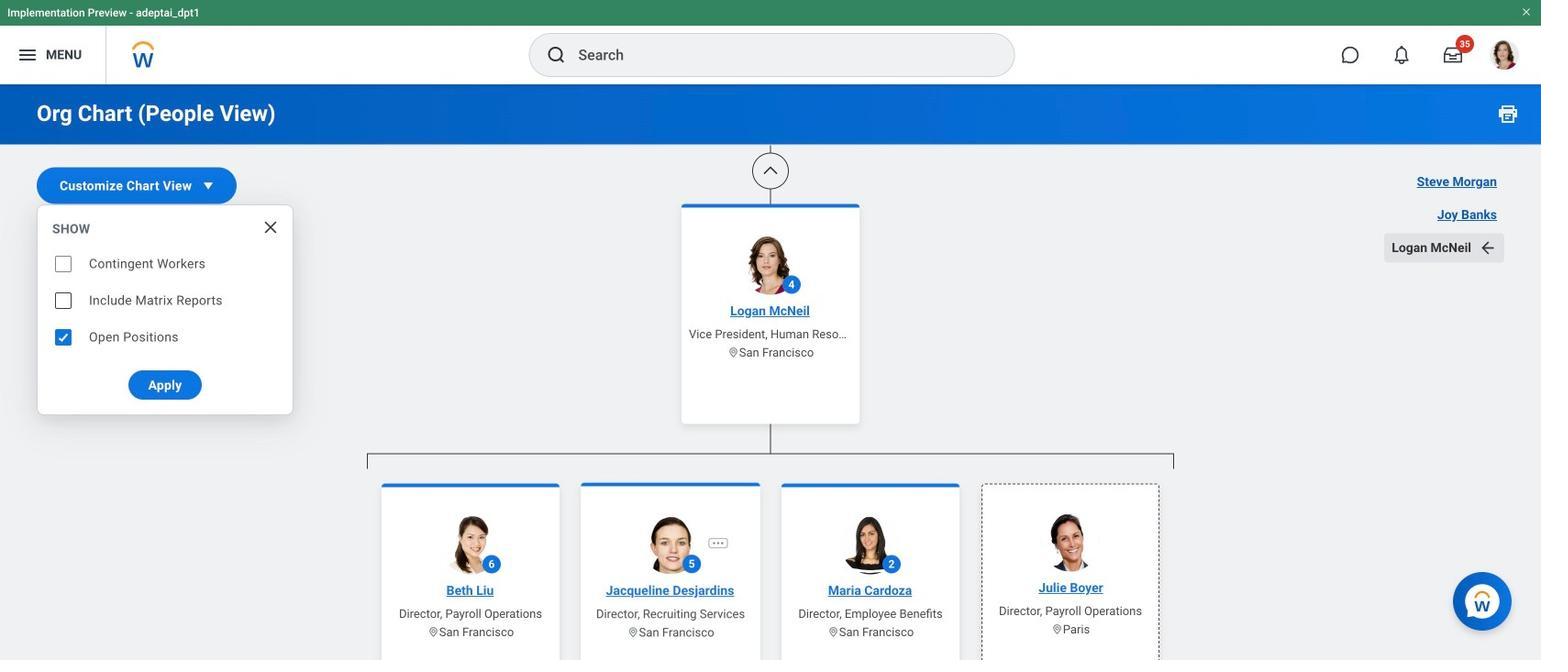 Task type: locate. For each thing, give the bounding box(es) containing it.
main content
[[0, 0, 1541, 661]]

Search Workday  search field
[[579, 35, 977, 75]]

location image
[[727, 347, 739, 359], [1051, 624, 1063, 636], [827, 627, 839, 639]]

close environment banner image
[[1521, 6, 1532, 17]]

notifications large image
[[1393, 46, 1411, 64]]

dialog
[[37, 205, 294, 416]]

logan mcneil, logan mcneil, 4 direct reports element
[[367, 469, 1174, 661]]

location image
[[427, 627, 439, 639], [625, 628, 638, 641]]

0 horizontal spatial location image
[[427, 627, 439, 639]]

inbox large image
[[1444, 46, 1463, 64]]

arrow left image
[[1479, 239, 1497, 257]]

banner
[[0, 0, 1541, 84]]

2 horizontal spatial location image
[[1051, 624, 1063, 636]]

related actions image
[[713, 534, 728, 549]]



Task type: describe. For each thing, give the bounding box(es) containing it.
1 horizontal spatial location image
[[625, 628, 638, 641]]

profile logan mcneil image
[[1490, 40, 1519, 73]]

0 horizontal spatial location image
[[727, 347, 739, 359]]

justify image
[[17, 44, 39, 66]]

x image
[[262, 218, 280, 237]]

chevron up image
[[762, 162, 780, 180]]

search image
[[545, 44, 568, 66]]

print org chart image
[[1497, 103, 1519, 125]]

1 horizontal spatial location image
[[827, 627, 839, 639]]

caret down image
[[199, 177, 218, 195]]



Task type: vqa. For each thing, say whether or not it's contained in the screenshot.
the topmost inbox image
no



